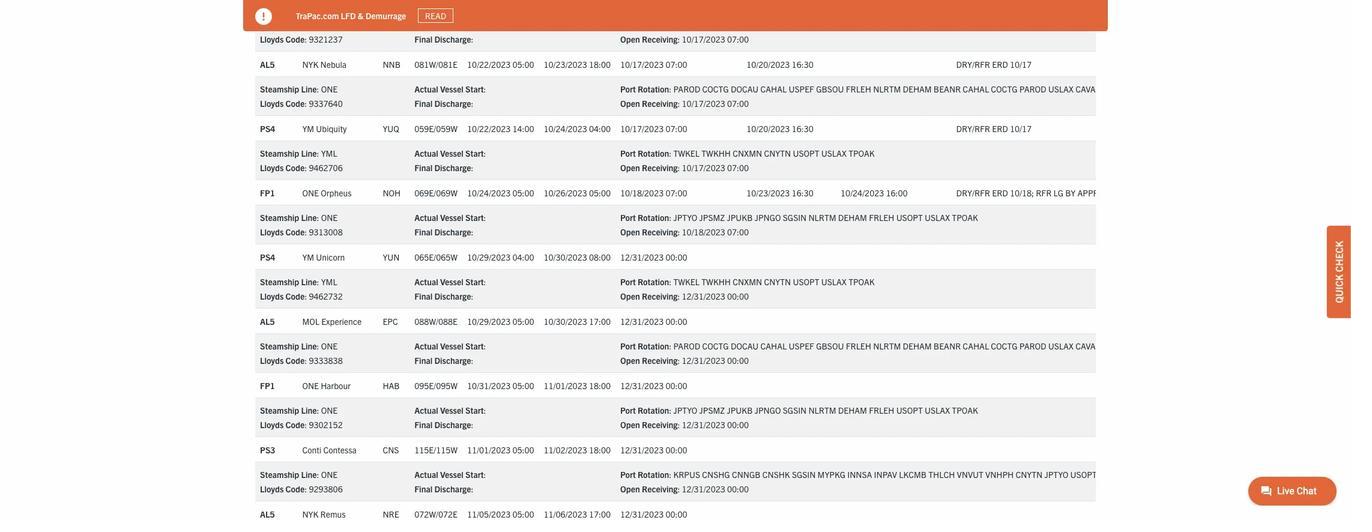 Task type: vqa. For each thing, say whether or not it's contained in the screenshot.


Task type: describe. For each thing, give the bounding box(es) containing it.
one left harbour
[[302, 380, 319, 391]]

uslax inside port rotation : jptyo jpsmz jpukb jpngo sgsin nlrtm deham frleh usopt uslax tpoak open receiving : 12/31/2023 00:00
[[925, 405, 950, 416]]

open inside 'port rotation : krpus cnshg cnngb cnshk sgsin mypkg innsa inpav lkcmb thlch vnvut vnhph cnytn jptyo usopt uslax tpoak open receiving : 10/17/2023 07:00'
[[621, 34, 640, 45]]

tpoak inside port rotation : parod coctg docau cahal uspef gbsou frleh nlrtm deham beanr cahal coctg parod uslax cavan usopt tpoak open receiving : 12/31/2023 00:00
[[1133, 341, 1159, 352]]

steamship line : one lloyds code : 9302152
[[260, 405, 343, 430]]

actual for steamship line : yml lloyds code : 9462706
[[415, 148, 438, 159]]

approval
[[1078, 187, 1119, 198]]

dry/rfr for 10/23/2023 18:00
[[957, 59, 991, 70]]

actual for steamship line : one lloyds code : 9333838
[[415, 341, 438, 352]]

nlrtm inside port rotation : jptyo jpsmz jpukb jpngo sgsin nlrtm deham frleh usopt uslax tpoak open receiving : 10/18/2023 07:00
[[809, 212, 837, 223]]

cnshk for 07:00
[[763, 19, 790, 30]]

al5 for mol experience
[[260, 316, 275, 327]]

11/01/2023 for 11/01/2023 05:00
[[467, 444, 511, 455]]

quick check link
[[1328, 226, 1352, 318]]

059e/059w
[[415, 123, 458, 134]]

11/05/2023 05:00
[[467, 509, 534, 519]]

11/06/2023
[[544, 509, 587, 519]]

frleh inside port rotation : jptyo jpsmz jpukb jpngo sgsin nlrtm deham frleh usopt uslax tpoak open receiving : 10/18/2023 07:00
[[869, 212, 895, 223]]

cnngb for : 10/17/2023 07:00
[[732, 19, 761, 30]]

receiving inside 'port rotation : twkel twkhh cnxmn cnytn usopt uslax tpoak open receiving : 10/17/2023 07:00'
[[642, 162, 678, 173]]

innsa for 07:00
[[848, 19, 872, 30]]

one orpheus
[[302, 187, 352, 198]]

final for : 9313008
[[415, 227, 433, 237]]

095e/095w
[[415, 380, 458, 391]]

frleh inside port rotation : jptyo jpsmz jpukb jpngo sgsin nlrtm deham frleh usopt uslax tpoak open receiving : 12/31/2023 00:00
[[869, 405, 895, 416]]

cnytn inside port rotation : twkel twkhh cnxmn cnytn usopt uslax tpoak open receiving : 12/31/2023 00:00
[[764, 276, 791, 287]]

10/22/2023 14:00
[[467, 123, 534, 134]]

port for port rotation : krpus cnshg cnngb cnshk sgsin mypkg innsa inpav lkcmb thlch vnvut vnhph cnytn jptyo usopt uslax tpoak open receiving : 10/17/2023 07:00
[[621, 19, 636, 30]]

vnvut for port rotation : krpus cnshg cnngb cnshk sgsin mypkg innsa inpav lkcmb thlch vnvut vnhph cnytn jptyo usopt uslax tpoak open receiving : 10/17/2023 07:00
[[957, 19, 984, 30]]

frleh inside port rotation : parod coctg docau cahal uspef gbsou frleh nlrtm deham beanr cahal coctg parod uslax cavan usopt tpoak open receiving : 12/31/2023 00:00
[[846, 341, 872, 352]]

9462706
[[309, 162, 343, 173]]

check
[[1334, 241, 1346, 272]]

thlch for : 12/31/2023 00:00
[[929, 469, 955, 480]]

vessel for steamship line : one lloyds code : 9313008
[[440, 212, 464, 223]]

harbour
[[321, 380, 351, 391]]

frleh inside port rotation : parod coctg docau cahal uspef gbsou frleh nlrtm deham beanr cahal coctg parod uslax cavan usopt tpoak open receiving : 10/17/2023 07:00
[[846, 84, 872, 94]]

ubiquity
[[316, 123, 347, 134]]

10/24/2023 for 10/24/2023 04:00
[[544, 123, 587, 134]]

actual for steamship line : yml lloyds code : 9462732
[[415, 276, 438, 287]]

steamship line : yml lloyds code : 9462732
[[260, 276, 343, 302]]

11/01/2023 05:00
[[467, 444, 534, 455]]

port rotation : parod coctg docau cahal uspef gbsou frleh nlrtm deham beanr cahal coctg parod uslax cavan usopt tpoak open receiving : 12/31/2023 00:00
[[621, 341, 1159, 366]]

jptyo inside port rotation : krpus cnshg cnngb cnshk sgsin mypkg innsa inpav lkcmb thlch vnvut vnhph cnytn jptyo usopt uslax tpoak open receiving : 12/31/2023 00:00
[[1045, 469, 1069, 480]]

lloyds for steamship line : yml lloyds code : 9462706
[[260, 162, 284, 173]]

usopt inside port rotation : jptyo jpsmz jpukb jpngo sgsin nlrtm deham frleh usopt uslax tpoak open receiving : 10/18/2023 07:00
[[897, 212, 923, 223]]

uspef for : 12/31/2023 00:00
[[789, 341, 815, 352]]

epc
[[383, 316, 398, 327]]

nebula
[[321, 59, 347, 70]]

11/01/2023 18:00
[[544, 380, 611, 391]]

actual for steamship line : one lloyds code : 9302152
[[415, 405, 438, 416]]

port rotation : krpus cnshg cnngb cnshk sgsin mypkg innsa inpav lkcmb thlch vnvut vnhph cnytn jptyo usopt uslax tpoak open receiving : 10/17/2023 07:00
[[621, 19, 1153, 45]]

receiving inside 'port rotation : krpus cnshg cnngb cnshk sgsin mypkg innsa inpav lkcmb thlch vnvut vnhph cnytn jptyo usopt uslax tpoak open receiving : 10/17/2023 07:00'
[[642, 34, 678, 45]]

rotation for port rotation : krpus cnshg cnngb cnshk sgsin mypkg innsa inpav lkcmb thlch vnvut vnhph cnytn jptyo usopt uslax tpoak open receiving : 12/31/2023 00:00
[[638, 469, 669, 480]]

10/18;
[[1010, 187, 1034, 198]]

10/17/2023 inside port rotation : parod coctg docau cahal uspef gbsou frleh nlrtm deham beanr cahal coctg parod uslax cavan usopt tpoak open receiving : 10/17/2023 07:00
[[682, 98, 726, 109]]

conti contessa
[[302, 444, 357, 455]]

usopt inside 'port rotation : twkel twkhh cnxmn cnytn usopt uslax tpoak open receiving : 10/17/2023 07:00'
[[793, 148, 820, 159]]

docau for : 12/31/2023 00:00
[[731, 341, 759, 352]]

cnshg for 12/31/2023
[[702, 469, 730, 480]]

open inside port rotation : krpus cnshg cnngb cnshk sgsin mypkg innsa inpav lkcmb thlch vnvut vnhph cnytn jptyo usopt uslax tpoak open receiving : 12/31/2023 00:00
[[621, 484, 640, 495]]

vessel for steamship line : one lloyds code : 9321237
[[440, 19, 464, 30]]

inpav for : 10/17/2023 07:00
[[874, 19, 897, 30]]

start for steamship line : one lloyds code : 9337640
[[466, 84, 484, 94]]

line for 9313008
[[301, 212, 317, 223]]

one for steamship line : one lloyds code : 9333838
[[321, 341, 338, 352]]

jptyo inside port rotation : jptyo jpsmz jpukb jpngo sgsin nlrtm deham frleh usopt uslax tpoak open receiving : 12/31/2023 00:00
[[674, 405, 698, 416]]

code for : 9313008
[[286, 227, 305, 237]]

9293806
[[309, 484, 343, 495]]

088w/088e
[[415, 316, 458, 327]]

rotation for port rotation : parod coctg docau cahal uspef gbsou frleh nlrtm deham beanr cahal coctg parod uslax cavan usopt tpoak open receiving : 12/31/2023 00:00
[[638, 341, 669, 352]]

discharge for : 9462732
[[435, 291, 471, 302]]

one for steamship line : one lloyds code : 9337640
[[321, 84, 338, 94]]

rotation for port rotation : twkel twkhh cnxmn cnytn usopt uslax tpoak open receiving : 10/17/2023 07:00
[[638, 148, 669, 159]]

uslax inside 'port rotation : krpus cnshg cnngb cnshk sgsin mypkg innsa inpav lkcmb thlch vnvut vnhph cnytn jptyo usopt uslax tpoak open receiving : 10/17/2023 07:00'
[[1099, 19, 1125, 30]]

069e/069w
[[415, 187, 458, 198]]

open inside 'port rotation : twkel twkhh cnxmn cnytn usopt uslax tpoak open receiving : 10/17/2023 07:00'
[[621, 162, 640, 173]]

cnngb for : 12/31/2023 00:00
[[732, 469, 761, 480]]

al5 for nyk nebula
[[260, 59, 275, 70]]

one for steamship line : one lloyds code : 9302152
[[321, 405, 338, 416]]

port rotation : jptyo jpsmz jpukb jpngo sgsin nlrtm deham frleh usopt uslax tpoak open receiving : 10/18/2023 07:00
[[621, 212, 978, 237]]

port rotation : jptyo jpsmz jpukb jpngo sgsin nlrtm deham frleh usopt uslax tpoak open receiving : 12/31/2023 00:00
[[621, 405, 978, 430]]

9302152
[[309, 419, 343, 430]]

one for steamship line : one lloyds code : 9313008
[[321, 212, 338, 223]]

12/31/2023 00:00 for 11/01/2023 18:00
[[621, 380, 688, 391]]

open inside port rotation : parod coctg docau cahal uspef gbsou frleh nlrtm deham beanr cahal coctg parod uslax cavan usopt tpoak open receiving : 12/31/2023 00:00
[[621, 355, 640, 366]]

unicorn
[[316, 252, 345, 262]]

port rotation : parod coctg docau cahal uspef gbsou frleh nlrtm deham beanr cahal coctg parod uslax cavan usopt tpoak open receiving : 10/17/2023 07:00
[[621, 84, 1159, 109]]

10/17 for 10/24/2023 04:00
[[1010, 123, 1032, 134]]

steamship for steamship line : one lloyds code : 9333838
[[260, 341, 299, 352]]

ym unicorn
[[302, 252, 345, 262]]

00:00 inside port rotation : parod coctg docau cahal uspef gbsou frleh nlrtm deham beanr cahal coctg parod uslax cavan usopt tpoak open receiving : 12/31/2023 00:00
[[727, 355, 749, 366]]

one harbour
[[302, 380, 351, 391]]

discharge for : 9313008
[[435, 227, 471, 237]]

jpukb for 07:00
[[727, 212, 753, 223]]

thlch for : 10/17/2023 07:00
[[929, 19, 955, 30]]

usopt inside port rotation : twkel twkhh cnxmn cnytn usopt uslax tpoak open receiving : 12/31/2023 00:00
[[793, 276, 820, 287]]

lg
[[1054, 187, 1064, 198]]

12/31/2023 inside port rotation : parod coctg docau cahal uspef gbsou frleh nlrtm deham beanr cahal coctg parod uslax cavan usopt tpoak open receiving : 12/31/2023 00:00
[[682, 355, 726, 366]]

mol experience
[[302, 316, 362, 327]]

usopt inside port rotation : krpus cnshg cnngb cnshk sgsin mypkg innsa inpav lkcmb thlch vnvut vnhph cnytn jptyo usopt uslax tpoak open receiving : 12/31/2023 00:00
[[1071, 469, 1097, 480]]

10/24/2023 04:00
[[544, 123, 611, 134]]

nyk nebula
[[302, 59, 347, 70]]

hab
[[383, 380, 400, 391]]

dry/rfr for 10/26/2023 05:00
[[957, 187, 991, 198]]

docau for : 10/17/2023 07:00
[[731, 84, 759, 94]]

uslax inside port rotation : parod coctg docau cahal uspef gbsou frleh nlrtm deham beanr cahal coctg parod uslax cavan usopt tpoak open receiving : 12/31/2023 00:00
[[1049, 341, 1074, 352]]

nlrtm inside port rotation : jptyo jpsmz jpukb jpngo sgsin nlrtm deham frleh usopt uslax tpoak open receiving : 12/31/2023 00:00
[[809, 405, 837, 416]]

cnytn inside 'port rotation : krpus cnshg cnngb cnshk sgsin mypkg innsa inpav lkcmb thlch vnvut vnhph cnytn jptyo usopt uslax tpoak open receiving : 10/17/2023 07:00'
[[1016, 19, 1043, 30]]

tpoak inside port rotation : parod coctg docau cahal uspef gbsou frleh nlrtm deham beanr cahal coctg parod uslax cavan usopt tpoak open receiving : 10/17/2023 07:00
[[1133, 84, 1159, 94]]

tpoak inside 'port rotation : twkel twkhh cnxmn cnytn usopt uslax tpoak open receiving : 10/17/2023 07:00'
[[849, 148, 875, 159]]

jpsmz for 12/31/2023
[[700, 405, 725, 416]]

deham inside port rotation : parod coctg docau cahal uspef gbsou frleh nlrtm deham beanr cahal coctg parod uslax cavan usopt tpoak open receiving : 10/17/2023 07:00
[[903, 84, 932, 94]]

lloyds for steamship line : one lloyds code : 9321237
[[260, 34, 284, 45]]

usopt inside 'port rotation : krpus cnshg cnngb cnshk sgsin mypkg innsa inpav lkcmb thlch vnvut vnhph cnytn jptyo usopt uslax tpoak open receiving : 10/17/2023 07:00'
[[1071, 19, 1097, 30]]

11/02/2023 18:00
[[544, 444, 611, 455]]

00:00 inside port rotation : jptyo jpsmz jpukb jpngo sgsin nlrtm deham frleh usopt uslax tpoak open receiving : 12/31/2023 00:00
[[727, 419, 749, 430]]

actual for steamship line : one lloyds code : 9337640
[[415, 84, 438, 94]]

065e/065w
[[415, 252, 458, 262]]

12/31/2023 inside port rotation : krpus cnshg cnngb cnshk sgsin mypkg innsa inpav lkcmb thlch vnvut vnhph cnytn jptyo usopt uslax tpoak open receiving : 12/31/2023 00:00
[[682, 484, 726, 495]]

cnytn inside port rotation : krpus cnshg cnngb cnshk sgsin mypkg innsa inpav lkcmb thlch vnvut vnhph cnytn jptyo usopt uslax tpoak open receiving : 12/31/2023 00:00
[[1016, 469, 1043, 480]]

08:00
[[589, 252, 611, 262]]

read link
[[419, 8, 454, 23]]

lloyds for steamship line : one lloyds code : 9293806
[[260, 484, 284, 495]]

mol
[[302, 316, 320, 327]]

10/17/2023 07:00 for 10/24/2023 04:00
[[621, 123, 688, 134]]

tpoak inside port rotation : krpus cnshg cnngb cnshk sgsin mypkg innsa inpav lkcmb thlch vnvut vnhph cnytn jptyo usopt uslax tpoak open receiving : 12/31/2023 00:00
[[1127, 469, 1153, 480]]

10/18/2023 inside port rotation : jptyo jpsmz jpukb jpngo sgsin nlrtm deham frleh usopt uslax tpoak open receiving : 10/18/2023 07:00
[[682, 227, 726, 237]]

00:00 inside port rotation : twkel twkhh cnxmn cnytn usopt uslax tpoak open receiving : 12/31/2023 00:00
[[727, 291, 749, 302]]

115e/115w
[[415, 444, 458, 455]]

port for port rotation : parod coctg docau cahal uspef gbsou frleh nlrtm deham beanr cahal coctg parod uslax cavan usopt tpoak open receiving : 10/17/2023 07:00
[[621, 84, 636, 94]]

04:00 for 10/29/2023 04:00
[[513, 252, 534, 262]]

usopt inside port rotation : parod coctg docau cahal uspef gbsou frleh nlrtm deham beanr cahal coctg parod uslax cavan usopt tpoak open receiving : 12/31/2023 00:00
[[1104, 341, 1131, 352]]

actual for steamship line : one lloyds code : 9321237
[[415, 19, 438, 30]]

10/17/2023 inside 'port rotation : krpus cnshg cnngb cnshk sgsin mypkg innsa inpav lkcmb thlch vnvut vnhph cnytn jptyo usopt uslax tpoak open receiving : 10/17/2023 07:00'
[[682, 34, 726, 45]]

receiving inside port rotation : parod coctg docau cahal uspef gbsou frleh nlrtm deham beanr cahal coctg parod uslax cavan usopt tpoak open receiving : 10/17/2023 07:00
[[642, 98, 678, 109]]

tpoak inside port rotation : twkel twkhh cnxmn cnytn usopt uslax tpoak open receiving : 12/31/2023 00:00
[[849, 276, 875, 287]]

innsa for 00:00
[[848, 469, 872, 480]]

final for : 9337640
[[415, 98, 433, 109]]

beanr for : 12/31/2023 00:00
[[934, 341, 961, 352]]

discharge for : 9321237
[[435, 34, 471, 45]]

gbsou for : 10/17/2023 07:00
[[816, 84, 844, 94]]

yml for steamship line : yml lloyds code : 9462732
[[321, 276, 337, 287]]

receiving inside port rotation : jptyo jpsmz jpukb jpngo sgsin nlrtm deham frleh usopt uslax tpoak open receiving : 10/18/2023 07:00
[[642, 227, 678, 237]]

discharge for : 9302152
[[435, 419, 471, 430]]

receiving inside port rotation : jptyo jpsmz jpukb jpngo sgsin nlrtm deham frleh usopt uslax tpoak open receiving : 12/31/2023 00:00
[[642, 419, 678, 430]]

open inside port rotation : parod coctg docau cahal uspef gbsou frleh nlrtm deham beanr cahal coctg parod uslax cavan usopt tpoak open receiving : 10/17/2023 07:00
[[621, 98, 640, 109]]

code for : 9302152
[[286, 419, 305, 430]]

rotation for port rotation : parod coctg docau cahal uspef gbsou frleh nlrtm deham beanr cahal coctg parod uslax cavan usopt tpoak open receiving : 10/17/2023 07:00
[[638, 84, 669, 94]]

nyk remus
[[302, 509, 346, 519]]

conti
[[302, 444, 321, 455]]

twkel for 10/17/2023
[[674, 148, 700, 159]]

port rotation : twkel twkhh cnxmn cnytn usopt uslax tpoak open receiving : 12/31/2023 00:00
[[621, 276, 875, 302]]

nlrtm inside port rotation : parod coctg docau cahal uspef gbsou frleh nlrtm deham beanr cahal coctg parod uslax cavan usopt tpoak open receiving : 12/31/2023 00:00
[[874, 341, 901, 352]]

10/31/2023
[[467, 380, 511, 391]]

mypkg for : 12/31/2023 00:00
[[818, 469, 846, 480]]

read
[[426, 10, 447, 21]]

yuq
[[383, 123, 399, 134]]

07:00 inside port rotation : parod coctg docau cahal uspef gbsou frleh nlrtm deham beanr cahal coctg parod uslax cavan usopt tpoak open receiving : 10/17/2023 07:00
[[727, 98, 749, 109]]

rotation for port rotation : jptyo jpsmz jpukb jpngo sgsin nlrtm deham frleh usopt uslax tpoak open receiving : 12/31/2023 00:00
[[638, 405, 669, 416]]

10/18/2023 07:00
[[621, 187, 688, 198]]

usopt inside port rotation : jptyo jpsmz jpukb jpngo sgsin nlrtm deham frleh usopt uslax tpoak open receiving : 12/31/2023 00:00
[[897, 405, 923, 416]]

11/05/2023
[[467, 509, 511, 519]]

11/06/2023 17:00
[[544, 509, 611, 519]]

twkel for 12/31/2023
[[674, 276, 700, 287]]

remus
[[321, 509, 346, 519]]

code for : 9462706
[[286, 162, 305, 173]]

18:00 for 11/01/2023 18:00
[[589, 380, 611, 391]]

uslax inside port rotation : twkel twkhh cnxmn cnytn usopt uslax tpoak open receiving : 12/31/2023 00:00
[[822, 276, 847, 287]]

10/30/2023 17:00
[[544, 316, 611, 327]]

rotation for port rotation : twkel twkhh cnxmn cnytn usopt uslax tpoak open receiving : 12/31/2023 00:00
[[638, 276, 669, 287]]

lloyds for steamship line : one lloyds code : 9302152
[[260, 419, 284, 430]]

demurrage
[[366, 10, 407, 21]]

steamship line : yml lloyds code : 9462706
[[260, 148, 343, 173]]

16:00
[[886, 187, 908, 198]]

uslax inside port rotation : jptyo jpsmz jpukb jpngo sgsin nlrtm deham frleh usopt uslax tpoak open receiving : 10/18/2023 07:00
[[925, 212, 950, 223]]

cavan for port rotation : parod coctg docau cahal uspef gbsou frleh nlrtm deham beanr cahal coctg parod uslax cavan usopt tpoak open receiving : 10/17/2023 07:00
[[1076, 84, 1102, 94]]

9337640
[[309, 98, 343, 109]]

9333838
[[309, 355, 343, 366]]

vessel for steamship line : yml lloyds code : 9462706
[[440, 148, 464, 159]]

actual vessel start : final discharge : for : 9462706
[[415, 148, 486, 173]]

12/31/2023 00:00 for 11/02/2023 18:00
[[621, 444, 688, 455]]

port rotation : krpus cnshg cnngb cnshk sgsin mypkg innsa inpav lkcmb thlch vnvut vnhph cnytn jptyo usopt uslax tpoak open receiving : 12/31/2023 00:00
[[621, 469, 1153, 495]]

deham inside port rotation : jptyo jpsmz jpukb jpngo sgsin nlrtm deham frleh usopt uslax tpoak open receiving : 12/31/2023 00:00
[[838, 405, 867, 416]]

solid image
[[255, 8, 272, 25]]

05:00 for 11/05/2023 05:00
[[513, 509, 534, 519]]

10/29/2023 05:00
[[467, 316, 534, 327]]

00:00 inside port rotation : krpus cnshg cnngb cnshk sgsin mypkg innsa inpav lkcmb thlch vnvut vnhph cnytn jptyo usopt uslax tpoak open receiving : 12/31/2023 00:00
[[727, 484, 749, 495]]

ym ubiquity
[[302, 123, 347, 134]]

contessa
[[323, 444, 357, 455]]

cnytn inside 'port rotation : twkel twkhh cnxmn cnytn usopt uslax tpoak open receiving : 10/17/2023 07:00'
[[764, 148, 791, 159]]

steamship for steamship line : one lloyds code : 9321237
[[260, 19, 299, 30]]

tpoak inside 'port rotation : krpus cnshg cnngb cnshk sgsin mypkg innsa inpav lkcmb thlch vnvut vnhph cnytn jptyo usopt uslax tpoak open receiving : 10/17/2023 07:00'
[[1127, 19, 1153, 30]]

jptyo inside 'port rotation : krpus cnshg cnngb cnshk sgsin mypkg innsa inpav lkcmb thlch vnvut vnhph cnytn jptyo usopt uslax tpoak open receiving : 10/17/2023 07:00'
[[1045, 19, 1069, 30]]

open inside port rotation : jptyo jpsmz jpukb jpngo sgsin nlrtm deham frleh usopt uslax tpoak open receiving : 12/31/2023 00:00
[[621, 419, 640, 430]]

10/22/2023 05:00
[[467, 59, 534, 70]]

actual for steamship line : one lloyds code : 9313008
[[415, 212, 438, 223]]

10/23/2023 18:00
[[544, 59, 611, 70]]

one for steamship line : one lloyds code : 9321237
[[321, 19, 338, 30]]

actual vessel start : final discharge : for : 9302152
[[415, 405, 486, 430]]

cns
[[383, 444, 399, 455]]

quick
[[1334, 274, 1346, 303]]

beanr for : 10/17/2023 07:00
[[934, 84, 961, 94]]

081w/081e
[[415, 59, 458, 70]]

actual vessel start : final discharge : for : 9462732
[[415, 276, 486, 302]]

uslax inside 'port rotation : twkel twkhh cnxmn cnytn usopt uslax tpoak open receiving : 10/17/2023 07:00'
[[822, 148, 847, 159]]

steamship line : one lloyds code : 9321237
[[260, 19, 343, 45]]

10/29/2023 04:00
[[467, 252, 534, 262]]

12/31/2023 inside port rotation : jptyo jpsmz jpukb jpngo sgsin nlrtm deham frleh usopt uslax tpoak open receiving : 12/31/2023 00:00
[[682, 419, 726, 430]]

open inside port rotation : jptyo jpsmz jpukb jpngo sgsin nlrtm deham frleh usopt uslax tpoak open receiving : 10/18/2023 07:00
[[621, 227, 640, 237]]



Task type: locate. For each thing, give the bounding box(es) containing it.
11/01/2023
[[544, 380, 587, 391], [467, 444, 511, 455]]

8 actual from the top
[[415, 469, 438, 480]]

receiving inside port rotation : parod coctg docau cahal uspef gbsou frleh nlrtm deham beanr cahal coctg parod uslax cavan usopt tpoak open receiving : 12/31/2023 00:00
[[642, 355, 678, 366]]

steamship for steamship line : one lloyds code : 9337640
[[260, 84, 299, 94]]

uslax
[[1099, 19, 1125, 30], [1049, 84, 1074, 94], [822, 148, 847, 159], [925, 212, 950, 223], [822, 276, 847, 287], [1049, 341, 1074, 352], [925, 405, 950, 416], [1099, 469, 1125, 480]]

8 steamship from the top
[[260, 469, 299, 480]]

0 vertical spatial twkhh
[[702, 148, 731, 159]]

0 vertical spatial 10/29/2023
[[467, 252, 511, 262]]

1 vertical spatial cavan
[[1076, 341, 1102, 352]]

cnngb
[[732, 19, 761, 30], [732, 469, 761, 480]]

lloyds for steamship line : one lloyds code : 9313008
[[260, 227, 284, 237]]

0 vertical spatial al5
[[260, 59, 275, 70]]

line for 9337640
[[301, 84, 317, 94]]

vnhph inside 'port rotation : krpus cnshg cnngb cnshk sgsin mypkg innsa inpav lkcmb thlch vnvut vnhph cnytn jptyo usopt uslax tpoak open receiving : 10/17/2023 07:00'
[[986, 19, 1014, 30]]

innsa inside port rotation : krpus cnshg cnngb cnshk sgsin mypkg innsa inpav lkcmb thlch vnvut vnhph cnytn jptyo usopt uslax tpoak open receiving : 12/31/2023 00:00
[[848, 469, 872, 480]]

1 horizontal spatial 10/18/2023
[[682, 227, 726, 237]]

10/29/2023 right 065e/065w
[[467, 252, 511, 262]]

yml up 9462706
[[321, 148, 337, 159]]

0 vertical spatial 11/01/2023
[[544, 380, 587, 391]]

final for : 9462732
[[415, 291, 433, 302]]

actual down the 059e/059w
[[415, 148, 438, 159]]

2 17:00 from the top
[[589, 509, 611, 519]]

7 rotation from the top
[[638, 405, 669, 416]]

2 cavan from the top
[[1076, 341, 1102, 352]]

jpukb
[[727, 212, 753, 223], [727, 405, 753, 416]]

1 vertical spatial ps4
[[260, 252, 275, 262]]

4 receiving from the top
[[642, 227, 678, 237]]

10/20/2023 16:30 for 18:00
[[747, 59, 814, 70]]

0 vertical spatial yml
[[321, 148, 337, 159]]

3 erd from the top
[[993, 187, 1008, 198]]

lfd
[[341, 10, 356, 21]]

6 code from the top
[[286, 355, 305, 366]]

vessel for steamship line : one lloyds code : 9293806
[[440, 469, 464, 480]]

one up 9293806
[[321, 469, 338, 480]]

0 vertical spatial inpav
[[874, 19, 897, 30]]

rotation inside port rotation : parod coctg docau cahal uspef gbsou frleh nlrtm deham beanr cahal coctg parod uslax cavan usopt tpoak open receiving : 12/31/2023 00:00
[[638, 341, 669, 352]]

experience
[[321, 316, 362, 327]]

lloyds inside steamship line : one lloyds code : 9313008
[[260, 227, 284, 237]]

2 discharge from the top
[[435, 98, 471, 109]]

yml inside steamship line : yml lloyds code : 9462732
[[321, 276, 337, 287]]

5 open from the top
[[621, 291, 640, 302]]

rotation inside 'port rotation : twkel twkhh cnxmn cnytn usopt uslax tpoak open receiving : 10/17/2023 07:00'
[[638, 148, 669, 159]]

vessel down 095e/095w
[[440, 405, 464, 416]]

1 vertical spatial mypkg
[[818, 469, 846, 480]]

dry/rfr erd 10/18; rfr lg by approval
[[957, 187, 1119, 198]]

05:00 left 10/26/2023
[[513, 187, 534, 198]]

line up 9321237
[[301, 19, 317, 30]]

vessel down the 115e/115w
[[440, 469, 464, 480]]

actual vessel start : final discharge : up "069e/069w"
[[415, 148, 486, 173]]

1 vertical spatial thlch
[[929, 469, 955, 480]]

11/01/2023 for 11/01/2023 18:00
[[544, 380, 587, 391]]

0 vertical spatial innsa
[[848, 19, 872, 30]]

2 uspef from the top
[[789, 341, 815, 352]]

8 final from the top
[[415, 484, 433, 495]]

4 rotation from the top
[[638, 212, 669, 223]]

steamship for steamship line : one lloyds code : 9293806
[[260, 469, 299, 480]]

vessel down 065e/065w
[[440, 276, 464, 287]]

7 code from the top
[[286, 419, 305, 430]]

line up 9462706
[[301, 148, 317, 159]]

code left 9313008
[[286, 227, 305, 237]]

ym left unicorn
[[302, 252, 314, 262]]

1 vertical spatial 04:00
[[513, 252, 534, 262]]

11/02/2023
[[544, 444, 587, 455]]

05:00 right 10/31/2023 on the bottom of page
[[513, 380, 534, 391]]

erd
[[993, 59, 1008, 70], [993, 123, 1008, 134], [993, 187, 1008, 198]]

actual down "069e/069w"
[[415, 212, 438, 223]]

12/31/2023 00:00
[[621, 252, 688, 262], [621, 316, 688, 327], [621, 380, 688, 391], [621, 444, 688, 455], [621, 509, 688, 519]]

2 gbsou from the top
[[816, 341, 844, 352]]

gbsou for : 12/31/2023 00:00
[[816, 341, 844, 352]]

1 vertical spatial twkhh
[[702, 276, 731, 287]]

0 vertical spatial lkcmb
[[899, 19, 927, 30]]

mypkg for : 10/17/2023 07:00
[[818, 19, 846, 30]]

4 code from the top
[[286, 227, 305, 237]]

one inside steamship line : one lloyds code : 9293806
[[321, 469, 338, 480]]

2 horizontal spatial 10/24/2023
[[841, 187, 884, 198]]

2 start from the top
[[466, 84, 484, 94]]

twkhh inside 'port rotation : twkel twkhh cnxmn cnytn usopt uslax tpoak open receiving : 10/17/2023 07:00'
[[702, 148, 731, 159]]

2 innsa from the top
[[848, 469, 872, 480]]

7 discharge from the top
[[435, 419, 471, 430]]

1 vertical spatial 10/23/2023
[[747, 187, 790, 198]]

05:00 for 10/26/2023 05:00
[[589, 187, 611, 198]]

steamship inside steamship line : one lloyds code : 9333838
[[260, 341, 299, 352]]

0 vertical spatial nyk
[[302, 59, 319, 70]]

10/24/2023 right "069e/069w"
[[467, 187, 511, 198]]

5 start from the top
[[466, 276, 484, 287]]

final for : 9293806
[[415, 484, 433, 495]]

rotation inside port rotation : jptyo jpsmz jpukb jpngo sgsin nlrtm deham frleh usopt uslax tpoak open receiving : 10/18/2023 07:00
[[638, 212, 669, 223]]

14:00
[[513, 123, 534, 134]]

erd for 04:00
[[993, 123, 1008, 134]]

cnxmn inside port rotation : twkel twkhh cnxmn cnytn usopt uslax tpoak open receiving : 12/31/2023 00:00
[[733, 276, 762, 287]]

2 vertical spatial dry/rfr
[[957, 187, 991, 198]]

1 vertical spatial dry/rfr erd 10/17
[[957, 123, 1032, 134]]

jpngo for 07:00
[[755, 212, 781, 223]]

1 vertical spatial uspef
[[789, 341, 815, 352]]

inpav inside 'port rotation : krpus cnshg cnngb cnshk sgsin mypkg innsa inpav lkcmb thlch vnvut vnhph cnytn jptyo usopt uslax tpoak open receiving : 10/17/2023 07:00'
[[874, 19, 897, 30]]

1 vessel from the top
[[440, 19, 464, 30]]

1 vertical spatial 16:30
[[792, 123, 814, 134]]

10/20/2023 16:30
[[747, 59, 814, 70], [747, 123, 814, 134]]

10/22/2023 left 14:00
[[467, 123, 511, 134]]

07:00 inside 'port rotation : twkel twkhh cnxmn cnytn usopt uslax tpoak open receiving : 10/17/2023 07:00'
[[727, 162, 749, 173]]

05:00 right 10/26/2023
[[589, 187, 611, 198]]

one up 9313008
[[321, 212, 338, 223]]

vnhph for port rotation : krpus cnshg cnngb cnshk sgsin mypkg innsa inpav lkcmb thlch vnvut vnhph cnytn jptyo usopt uslax tpoak open receiving : 10/17/2023 07:00
[[986, 19, 1014, 30]]

code left 9333838
[[286, 355, 305, 366]]

line inside steamship line : one lloyds code : 9337640
[[301, 84, 317, 94]]

cnngb inside port rotation : krpus cnshg cnngb cnshk sgsin mypkg innsa inpav lkcmb thlch vnvut vnhph cnytn jptyo usopt uslax tpoak open receiving : 12/31/2023 00:00
[[732, 469, 761, 480]]

0 vertical spatial jpngo
[[755, 212, 781, 223]]

discharge up "069e/069w"
[[435, 162, 471, 173]]

code left 9321237
[[286, 34, 305, 45]]

discharge up 095e/095w
[[435, 355, 471, 366]]

1 10/17 from the top
[[1010, 59, 1032, 70]]

05:00 left 10/23/2023 18:00
[[513, 59, 534, 70]]

7 actual vessel start : final discharge : from the top
[[415, 405, 486, 430]]

5 final from the top
[[415, 291, 433, 302]]

6 start from the top
[[466, 341, 484, 352]]

port inside port rotation : parod coctg docau cahal uspef gbsou frleh nlrtm deham beanr cahal coctg parod uslax cavan usopt tpoak open receiving : 10/17/2023 07:00
[[621, 84, 636, 94]]

1 vertical spatial erd
[[993, 123, 1008, 134]]

actual for steamship line : one lloyds code : 9293806
[[415, 469, 438, 480]]

vessel up 081w/081e
[[440, 19, 464, 30]]

3 steamship from the top
[[260, 148, 299, 159]]

by
[[1066, 187, 1076, 198]]

2 cnngb from the top
[[732, 469, 761, 480]]

lloyds inside steamship line : yml lloyds code : 9462732
[[260, 291, 284, 302]]

0 vertical spatial 17:00
[[589, 316, 611, 327]]

1 dry/rfr erd 10/17 from the top
[[957, 59, 1032, 70]]

nre
[[383, 509, 399, 519]]

trapac.com
[[296, 10, 339, 21]]

erd for 05:00
[[993, 187, 1008, 198]]

ps3
[[260, 444, 275, 455]]

start down 10/22/2023 14:00
[[466, 148, 484, 159]]

0 vertical spatial 10/20/2023
[[747, 59, 790, 70]]

2 vnhph from the top
[[986, 469, 1014, 480]]

sgsin for port rotation : krpus cnshg cnngb cnshk sgsin mypkg innsa inpav lkcmb thlch vnvut vnhph cnytn jptyo usopt uslax tpoak open receiving : 12/31/2023 00:00
[[792, 469, 816, 480]]

1 vertical spatial inpav
[[874, 469, 897, 480]]

ym
[[302, 123, 314, 134], [302, 252, 314, 262]]

6 lloyds from the top
[[260, 355, 284, 366]]

4 final from the top
[[415, 227, 433, 237]]

10/23/2023 16:30
[[747, 187, 814, 198]]

1 vertical spatial dry/rfr
[[957, 123, 991, 134]]

uslax inside port rotation : parod coctg docau cahal uspef gbsou frleh nlrtm deham beanr cahal coctg parod uslax cavan usopt tpoak open receiving : 10/17/2023 07:00
[[1049, 84, 1074, 94]]

yml for steamship line : yml lloyds code : 9462706
[[321, 148, 337, 159]]

rotation inside port rotation : parod coctg docau cahal uspef gbsou frleh nlrtm deham beanr cahal coctg parod uslax cavan usopt tpoak open receiving : 10/17/2023 07:00
[[638, 84, 669, 94]]

vessel down 081w/081e
[[440, 84, 464, 94]]

lloyds down ps3 on the bottom left
[[260, 484, 284, 495]]

final for : 9333838
[[415, 355, 433, 366]]

one up 9337640
[[321, 84, 338, 94]]

yml up 9462732
[[321, 276, 337, 287]]

2 18:00 from the top
[[589, 380, 611, 391]]

1 vertical spatial 10/18/2023
[[682, 227, 726, 237]]

0 vertical spatial 10/20/2023 16:30
[[747, 59, 814, 70]]

1 horizontal spatial 10/23/2023
[[747, 187, 790, 198]]

1 vertical spatial 11/01/2023
[[467, 444, 511, 455]]

orpheus
[[321, 187, 352, 198]]

lloyds
[[260, 34, 284, 45], [260, 98, 284, 109], [260, 162, 284, 173], [260, 227, 284, 237], [260, 291, 284, 302], [260, 355, 284, 366], [260, 419, 284, 430], [260, 484, 284, 495]]

1 line from the top
[[301, 19, 317, 30]]

1 vertical spatial 10/30/2023
[[544, 316, 587, 327]]

actual vessel start : final discharge : down "069e/069w"
[[415, 212, 486, 237]]

0 vertical spatial cnshk
[[763, 19, 790, 30]]

7 actual from the top
[[415, 405, 438, 416]]

0 horizontal spatial 10/23/2023
[[544, 59, 587, 70]]

discharge for : 9333838
[[435, 355, 471, 366]]

vessel for steamship line : one lloyds code : 9337640
[[440, 84, 464, 94]]

2 vessel from the top
[[440, 84, 464, 94]]

0 vertical spatial erd
[[993, 59, 1008, 70]]

fp1 up steamship line : one lloyds code : 9313008
[[260, 187, 275, 198]]

0 vertical spatial 18:00
[[589, 59, 611, 70]]

2 vertical spatial 16:30
[[792, 187, 814, 198]]

actual vessel start : final discharge : up '072w/072e'
[[415, 469, 486, 495]]

10/24/2023 for 10/24/2023 05:00
[[467, 187, 511, 198]]

port inside 'port rotation : krpus cnshg cnngb cnshk sgsin mypkg innsa inpav lkcmb thlch vnvut vnhph cnytn jptyo usopt uslax tpoak open receiving : 10/17/2023 07:00'
[[621, 19, 636, 30]]

0 vertical spatial krpus
[[674, 19, 700, 30]]

start down 10/31/2023 on the bottom of page
[[466, 405, 484, 416]]

final up 095e/095w
[[415, 355, 433, 366]]

2 al5 from the top
[[260, 316, 275, 327]]

1 jpsmz from the top
[[700, 212, 725, 223]]

deham
[[903, 84, 932, 94], [838, 212, 867, 223], [903, 341, 932, 352], [838, 405, 867, 416]]

receiving inside port rotation : twkel twkhh cnxmn cnytn usopt uslax tpoak open receiving : 12/31/2023 00:00
[[642, 291, 678, 302]]

0 vertical spatial cnxmn
[[733, 148, 762, 159]]

port rotation : twkel twkhh cnxmn cnytn usopt uslax tpoak open receiving : 10/17/2023 07:00
[[621, 148, 875, 173]]

0 vertical spatial ym
[[302, 123, 314, 134]]

10/22/2023 for 10/22/2023 05:00
[[467, 59, 511, 70]]

cnshg for 10/17/2023
[[702, 19, 730, 30]]

1 vertical spatial cnshg
[[702, 469, 730, 480]]

1 vertical spatial innsa
[[848, 469, 872, 480]]

port for port rotation : parod coctg docau cahal uspef gbsou frleh nlrtm deham beanr cahal coctg parod uslax cavan usopt tpoak open receiving : 12/31/2023 00:00
[[621, 341, 636, 352]]

start down the 11/01/2023 05:00
[[466, 469, 484, 480]]

actual vessel start : final discharge : down 088w/088e
[[415, 341, 486, 366]]

vessel down "069e/069w"
[[440, 212, 464, 223]]

discharge up 088w/088e
[[435, 291, 471, 302]]

rotation inside 'port rotation : krpus cnshg cnngb cnshk sgsin mypkg innsa inpav lkcmb thlch vnvut vnhph cnytn jptyo usopt uslax tpoak open receiving : 10/17/2023 07:00'
[[638, 19, 669, 30]]

start down 10/29/2023 05:00
[[466, 341, 484, 352]]

5 line from the top
[[301, 276, 317, 287]]

lloyds inside steamship line : one lloyds code : 9293806
[[260, 484, 284, 495]]

lloyds inside steamship line : one lloyds code : 9333838
[[260, 355, 284, 366]]

code
[[286, 34, 305, 45], [286, 98, 305, 109], [286, 162, 305, 173], [286, 227, 305, 237], [286, 291, 305, 302], [286, 355, 305, 366], [286, 419, 305, 430], [286, 484, 305, 495]]

2 vertical spatial al5
[[260, 509, 275, 519]]

10/17/2023 inside 'port rotation : twkel twkhh cnxmn cnytn usopt uslax tpoak open receiving : 10/17/2023 07:00'
[[682, 162, 726, 173]]

3 line from the top
[[301, 148, 317, 159]]

line up 9313008
[[301, 212, 317, 223]]

9462732
[[309, 291, 343, 302]]

6 port from the top
[[621, 341, 636, 352]]

0 vertical spatial 10/30/2023
[[544, 252, 587, 262]]

line inside steamship line : one lloyds code : 9302152
[[301, 405, 317, 416]]

nlrtm inside port rotation : parod coctg docau cahal uspef gbsou frleh nlrtm deham beanr cahal coctg parod uslax cavan usopt tpoak open receiving : 10/17/2023 07:00
[[874, 84, 901, 94]]

0 vertical spatial vnhph
[[986, 19, 1014, 30]]

lkcmb inside port rotation : krpus cnshg cnngb cnshk sgsin mypkg innsa inpav lkcmb thlch vnvut vnhph cnytn jptyo usopt uslax tpoak open receiving : 12/31/2023 00:00
[[899, 469, 927, 480]]

final up 065e/065w
[[415, 227, 433, 237]]

10/22/2023 right 081w/081e
[[467, 59, 511, 70]]

1 vertical spatial 10/17
[[1010, 123, 1032, 134]]

1 erd from the top
[[993, 59, 1008, 70]]

10/30/2023 08:00
[[544, 252, 611, 262]]

port for port rotation : jptyo jpsmz jpukb jpngo sgsin nlrtm deham frleh usopt uslax tpoak open receiving : 10/18/2023 07:00
[[621, 212, 636, 223]]

jpsmz for 10/18/2023
[[700, 212, 725, 223]]

ps4
[[260, 123, 275, 134], [260, 252, 275, 262]]

rotation for port rotation : jptyo jpsmz jpukb jpngo sgsin nlrtm deham frleh usopt uslax tpoak open receiving : 10/18/2023 07:00
[[638, 212, 669, 223]]

jpngo inside port rotation : jptyo jpsmz jpukb jpngo sgsin nlrtm deham frleh usopt uslax tpoak open receiving : 10/18/2023 07:00
[[755, 212, 781, 223]]

fp1
[[260, 187, 275, 198], [260, 380, 275, 391]]

lloyds for steamship line : one lloyds code : 9333838
[[260, 355, 284, 366]]

2 steamship from the top
[[260, 84, 299, 94]]

1 vertical spatial fp1
[[260, 380, 275, 391]]

line up 9462732
[[301, 276, 317, 287]]

0 vertical spatial cnshg
[[702, 19, 730, 30]]

actual vessel start : final discharge : for : 9321237
[[415, 19, 486, 45]]

0 vertical spatial 10/23/2023
[[544, 59, 587, 70]]

vnvut
[[957, 19, 984, 30], [957, 469, 984, 480]]

jpngo inside port rotation : jptyo jpsmz jpukb jpngo sgsin nlrtm deham frleh usopt uslax tpoak open receiving : 12/31/2023 00:00
[[755, 405, 781, 416]]

0 vertical spatial 16:30
[[792, 59, 814, 70]]

6 vessel from the top
[[440, 341, 464, 352]]

nlrtm
[[874, 84, 901, 94], [809, 212, 837, 223], [874, 341, 901, 352], [809, 405, 837, 416]]

actual vessel start : final discharge : for : 9293806
[[415, 469, 486, 495]]

5 actual vessel start : final discharge : from the top
[[415, 276, 486, 302]]

lloyds left 9462706
[[260, 162, 284, 173]]

lloyds left 9313008
[[260, 227, 284, 237]]

final up "069e/069w"
[[415, 162, 433, 173]]

vnvut inside 'port rotation : krpus cnshg cnngb cnshk sgsin mypkg innsa inpav lkcmb thlch vnvut vnhph cnytn jptyo usopt uslax tpoak open receiving : 10/17/2023 07:00'
[[957, 19, 984, 30]]

10/26/2023
[[544, 187, 587, 198]]

7 vessel from the top
[[440, 405, 464, 416]]

0 horizontal spatial 04:00
[[513, 252, 534, 262]]

al5 left mol
[[260, 316, 275, 327]]

code up mol
[[286, 291, 305, 302]]

07:00 inside 'port rotation : krpus cnshg cnngb cnshk sgsin mypkg innsa inpav lkcmb thlch vnvut vnhph cnytn jptyo usopt uslax tpoak open receiving : 10/17/2023 07:00'
[[727, 34, 749, 45]]

line for 9462732
[[301, 276, 317, 287]]

uspef
[[789, 84, 815, 94], [789, 341, 815, 352]]

code for : 9462732
[[286, 291, 305, 302]]

discharge for : 9462706
[[435, 162, 471, 173]]

vnhph inside port rotation : krpus cnshg cnngb cnshk sgsin mypkg innsa inpav lkcmb thlch vnvut vnhph cnytn jptyo usopt uslax tpoak open receiving : 12/31/2023 00:00
[[986, 469, 1014, 480]]

10/30/2023 for 10/30/2023 17:00
[[544, 316, 587, 327]]

al5 up steamship line : one lloyds code : 9337640
[[260, 59, 275, 70]]

1 vertical spatial nyk
[[302, 509, 319, 519]]

4 port from the top
[[621, 212, 636, 223]]

1 vertical spatial yml
[[321, 276, 337, 287]]

10/30/2023
[[544, 252, 587, 262], [544, 316, 587, 327]]

0 vertical spatial dry/rfr
[[957, 59, 991, 70]]

steamship inside steamship line : yml lloyds code : 9462732
[[260, 276, 299, 287]]

line
[[301, 19, 317, 30], [301, 84, 317, 94], [301, 148, 317, 159], [301, 212, 317, 223], [301, 276, 317, 287], [301, 341, 317, 352], [301, 405, 317, 416], [301, 469, 317, 480]]

2 krpus from the top
[[674, 469, 700, 480]]

line up 9333838
[[301, 341, 317, 352]]

nyk left nebula
[[302, 59, 319, 70]]

12/31/2023
[[621, 252, 664, 262], [682, 291, 726, 302], [621, 316, 664, 327], [682, 355, 726, 366], [621, 380, 664, 391], [682, 419, 726, 430], [621, 444, 664, 455], [682, 484, 726, 495], [621, 509, 664, 519]]

0 vertical spatial ps4
[[260, 123, 275, 134]]

lloyds inside steamship line : one lloyds code : 9321237
[[260, 34, 284, 45]]

1 vertical spatial jpsmz
[[700, 405, 725, 416]]

2 line from the top
[[301, 84, 317, 94]]

16:30 for 10/23/2023 18:00
[[792, 59, 814, 70]]

one up 9333838
[[321, 341, 338, 352]]

3 final from the top
[[415, 162, 433, 173]]

actual down the 115e/115w
[[415, 469, 438, 480]]

actual down 095e/095w
[[415, 405, 438, 416]]

jpukb inside port rotation : jptyo jpsmz jpukb jpngo sgsin nlrtm deham frleh usopt uslax tpoak open receiving : 10/18/2023 07:00
[[727, 212, 753, 223]]

0 vertical spatial 10/18/2023
[[621, 187, 664, 198]]

4 steamship from the top
[[260, 212, 299, 223]]

10/24/2023 for 10/24/2023 16:00
[[841, 187, 884, 198]]

one for steamship line : one lloyds code : 9293806
[[321, 469, 338, 480]]

uslax inside port rotation : krpus cnshg cnngb cnshk sgsin mypkg innsa inpav lkcmb thlch vnvut vnhph cnytn jptyo usopt uslax tpoak open receiving : 12/31/2023 00:00
[[1099, 469, 1125, 480]]

1 vertical spatial gbsou
[[816, 341, 844, 352]]

cnshg inside 'port rotation : krpus cnshg cnngb cnshk sgsin mypkg innsa inpav lkcmb thlch vnvut vnhph cnytn jptyo usopt uslax tpoak open receiving : 10/17/2023 07:00'
[[702, 19, 730, 30]]

final up the 059e/059w
[[415, 98, 433, 109]]

al5
[[260, 59, 275, 70], [260, 316, 275, 327], [260, 509, 275, 519]]

start
[[466, 19, 484, 30], [466, 84, 484, 94], [466, 148, 484, 159], [466, 212, 484, 223], [466, 276, 484, 287], [466, 341, 484, 352], [466, 405, 484, 416], [466, 469, 484, 480]]

2 port from the top
[[621, 84, 636, 94]]

2 10/20/2023 from the top
[[747, 123, 790, 134]]

1 steamship from the top
[[260, 19, 299, 30]]

&
[[358, 10, 364, 21]]

1 10/17/2023 07:00 from the top
[[621, 59, 688, 70]]

dry/rfr
[[957, 59, 991, 70], [957, 123, 991, 134], [957, 187, 991, 198]]

0 vertical spatial gbsou
[[816, 84, 844, 94]]

1 vertical spatial vnvut
[[957, 469, 984, 480]]

10/24/2023 left 16:00 on the top of the page
[[841, 187, 884, 198]]

cnngb inside 'port rotation : krpus cnshg cnngb cnshk sgsin mypkg innsa inpav lkcmb thlch vnvut vnhph cnytn jptyo usopt uslax tpoak open receiving : 10/17/2023 07:00'
[[732, 19, 761, 30]]

jpsmz inside port rotation : jptyo jpsmz jpukb jpngo sgsin nlrtm deham frleh usopt uslax tpoak open receiving : 12/31/2023 00:00
[[700, 405, 725, 416]]

cnshg
[[702, 19, 730, 30], [702, 469, 730, 480]]

lloyds left 9337640
[[260, 98, 284, 109]]

steamship line : one lloyds code : 9313008
[[260, 212, 343, 237]]

0 vertical spatial vnvut
[[957, 19, 984, 30]]

steamship inside steamship line : one lloyds code : 9293806
[[260, 469, 299, 480]]

2 cnshg from the top
[[702, 469, 730, 480]]

lloyds inside steamship line : one lloyds code : 9337640
[[260, 98, 284, 109]]

discharge up '072w/072e'
[[435, 484, 471, 495]]

0 vertical spatial fp1
[[260, 187, 275, 198]]

18:00 for 10/23/2023 18:00
[[589, 59, 611, 70]]

docau inside port rotation : parod coctg docau cahal uspef gbsou frleh nlrtm deham beanr cahal coctg parod uslax cavan usopt tpoak open receiving : 10/17/2023 07:00
[[731, 84, 759, 94]]

6 actual vessel start : final discharge : from the top
[[415, 341, 486, 366]]

1 horizontal spatial 04:00
[[589, 123, 611, 134]]

usopt inside port rotation : parod coctg docau cahal uspef gbsou frleh nlrtm deham beanr cahal coctg parod uslax cavan usopt tpoak open receiving : 10/17/2023 07:00
[[1104, 84, 1131, 94]]

1 cnshg from the top
[[702, 19, 730, 30]]

1 vertical spatial twkel
[[674, 276, 700, 287]]

3 al5 from the top
[[260, 509, 275, 519]]

10/22/2023 for 10/22/2023 14:00
[[467, 123, 511, 134]]

inpav inside port rotation : krpus cnshg cnngb cnshk sgsin mypkg innsa inpav lkcmb thlch vnvut vnhph cnytn jptyo usopt uslax tpoak open receiving : 12/31/2023 00:00
[[874, 469, 897, 480]]

0 vertical spatial cavan
[[1076, 84, 1102, 94]]

steamship inside steamship line : one lloyds code : 9313008
[[260, 212, 299, 223]]

deham inside port rotation : parod coctg docau cahal uspef gbsou frleh nlrtm deham beanr cahal coctg parod uslax cavan usopt tpoak open receiving : 12/31/2023 00:00
[[903, 341, 932, 352]]

cnshk inside port rotation : krpus cnshg cnngb cnshk sgsin mypkg innsa inpav lkcmb thlch vnvut vnhph cnytn jptyo usopt uslax tpoak open receiving : 12/31/2023 00:00
[[763, 469, 790, 480]]

beanr inside port rotation : parod coctg docau cahal uspef gbsou frleh nlrtm deham beanr cahal coctg parod uslax cavan usopt tpoak open receiving : 12/31/2023 00:00
[[934, 341, 961, 352]]

8 discharge from the top
[[435, 484, 471, 495]]

10/31/2023 05:00
[[467, 380, 534, 391]]

one up 9302152
[[321, 405, 338, 416]]

8 lloyds from the top
[[260, 484, 284, 495]]

one inside steamship line : one lloyds code : 9302152
[[321, 405, 338, 416]]

fp1 down steamship line : one lloyds code : 9333838
[[260, 380, 275, 391]]

:
[[317, 19, 319, 30], [484, 19, 486, 30], [669, 19, 672, 30], [305, 34, 307, 45], [471, 34, 474, 45], [678, 34, 680, 45], [317, 84, 319, 94], [484, 84, 486, 94], [669, 84, 672, 94], [305, 98, 307, 109], [471, 98, 474, 109], [678, 98, 680, 109], [317, 148, 319, 159], [484, 148, 486, 159], [669, 148, 672, 159], [305, 162, 307, 173], [471, 162, 474, 173], [678, 162, 680, 173], [317, 212, 319, 223], [484, 212, 486, 223], [669, 212, 672, 223], [305, 227, 307, 237], [471, 227, 474, 237], [678, 227, 680, 237], [317, 276, 319, 287], [484, 276, 486, 287], [669, 276, 672, 287], [305, 291, 307, 302], [471, 291, 474, 302], [678, 291, 680, 302], [317, 341, 319, 352], [484, 341, 486, 352], [669, 341, 672, 352], [305, 355, 307, 366], [471, 355, 474, 366], [678, 355, 680, 366], [317, 405, 319, 416], [484, 405, 486, 416], [669, 405, 672, 416], [305, 419, 307, 430], [471, 419, 474, 430], [678, 419, 680, 430], [317, 469, 319, 480], [484, 469, 486, 480], [669, 469, 672, 480], [305, 484, 307, 495], [471, 484, 474, 495], [678, 484, 680, 495]]

vessel
[[440, 19, 464, 30], [440, 84, 464, 94], [440, 148, 464, 159], [440, 212, 464, 223], [440, 276, 464, 287], [440, 341, 464, 352], [440, 405, 464, 416], [440, 469, 464, 480]]

final down read
[[415, 34, 433, 45]]

actual vessel start : final discharge : up 088w/088e
[[415, 276, 486, 302]]

10/29/2023 right 088w/088e
[[467, 316, 511, 327]]

1 vertical spatial ym
[[302, 252, 314, 262]]

4 start from the top
[[466, 212, 484, 223]]

lloyds left 9333838
[[260, 355, 284, 366]]

0 vertical spatial 10/17
[[1010, 59, 1032, 70]]

4 actual from the top
[[415, 212, 438, 223]]

receiving
[[642, 34, 678, 45], [642, 98, 678, 109], [642, 162, 678, 173], [642, 227, 678, 237], [642, 291, 678, 302], [642, 355, 678, 366], [642, 419, 678, 430], [642, 484, 678, 495]]

fp1 for one orpheus
[[260, 187, 275, 198]]

0 vertical spatial jpukb
[[727, 212, 753, 223]]

17:00 for 11/06/2023 17:00
[[589, 509, 611, 519]]

1 10/20/2023 16:30 from the top
[[747, 59, 814, 70]]

9321237
[[309, 34, 343, 45]]

7 steamship from the top
[[260, 405, 299, 416]]

noh
[[383, 187, 401, 198]]

line for 9293806
[[301, 469, 317, 480]]

dry/rfr for 10/24/2023 04:00
[[957, 123, 991, 134]]

quick check
[[1334, 241, 1346, 303]]

8 line from the top
[[301, 469, 317, 480]]

vessel down 088w/088e
[[440, 341, 464, 352]]

rotation inside port rotation : krpus cnshg cnngb cnshk sgsin mypkg innsa inpav lkcmb thlch vnvut vnhph cnytn jptyo usopt uslax tpoak open receiving : 12/31/2023 00:00
[[638, 469, 669, 480]]

0 vertical spatial uspef
[[789, 84, 815, 94]]

krpus
[[674, 19, 700, 30], [674, 469, 700, 480]]

cavan
[[1076, 84, 1102, 94], [1076, 341, 1102, 352]]

12/31/2023 inside port rotation : twkel twkhh cnxmn cnytn usopt uslax tpoak open receiving : 12/31/2023 00:00
[[682, 291, 726, 302]]

1 vertical spatial cnshk
[[763, 469, 790, 480]]

one up 9321237
[[321, 19, 338, 30]]

ps4 down steamship line : one lloyds code : 9313008
[[260, 252, 275, 262]]

1 vertical spatial 10/22/2023
[[467, 123, 511, 134]]

sgsin
[[792, 19, 816, 30], [783, 212, 807, 223], [783, 405, 807, 416], [792, 469, 816, 480]]

3 rotation from the top
[[638, 148, 669, 159]]

jpsmz
[[700, 212, 725, 223], [700, 405, 725, 416]]

lloyds down solid 'icon' at the left of page
[[260, 34, 284, 45]]

8 open from the top
[[621, 484, 640, 495]]

2 10/22/2023 from the top
[[467, 123, 511, 134]]

start down 10/24/2023 05:00
[[466, 212, 484, 223]]

fp1 for one harbour
[[260, 380, 275, 391]]

0 vertical spatial 10/22/2023
[[467, 59, 511, 70]]

5 discharge from the top
[[435, 291, 471, 302]]

sgsin inside port rotation : jptyo jpsmz jpukb jpngo sgsin nlrtm deham frleh usopt uslax tpoak open receiving : 10/18/2023 07:00
[[783, 212, 807, 223]]

lloyds for steamship line : one lloyds code : 9337640
[[260, 98, 284, 109]]

2 12/31/2023 00:00 from the top
[[621, 316, 688, 327]]

5 receiving from the top
[[642, 291, 678, 302]]

actual down 088w/088e
[[415, 341, 438, 352]]

krpus for 10/17/2023
[[674, 19, 700, 30]]

code left 9293806
[[286, 484, 305, 495]]

twkhh inside port rotation : twkel twkhh cnxmn cnytn usopt uslax tpoak open receiving : 12/31/2023 00:00
[[702, 276, 731, 287]]

jptyo
[[1045, 19, 1069, 30], [674, 212, 698, 223], [674, 405, 698, 416], [1045, 469, 1069, 480]]

code left 9337640
[[286, 98, 305, 109]]

0 vertical spatial cnngb
[[732, 19, 761, 30]]

rfr
[[1036, 187, 1052, 198]]

6 steamship from the top
[[260, 341, 299, 352]]

1 17:00 from the top
[[589, 316, 611, 327]]

10/24/2023 05:00
[[467, 187, 534, 198]]

steamship inside steamship line : one lloyds code : 9337640
[[260, 84, 299, 94]]

trapac.com lfd & demurrage
[[296, 10, 407, 21]]

open inside port rotation : twkel twkhh cnxmn cnytn usopt uslax tpoak open receiving : 12/31/2023 00:00
[[621, 291, 640, 302]]

3 code from the top
[[286, 162, 305, 173]]

1 vertical spatial 10/29/2023
[[467, 316, 511, 327]]

1 vertical spatial krpus
[[674, 469, 700, 480]]

lkcmb for 07:00
[[899, 19, 927, 30]]

beanr
[[934, 84, 961, 94], [934, 341, 961, 352]]

steamship line : one lloyds code : 9337640
[[260, 84, 343, 109]]

2 16:30 from the top
[[792, 123, 814, 134]]

7 port from the top
[[621, 405, 636, 416]]

beanr inside port rotation : parod coctg docau cahal uspef gbsou frleh nlrtm deham beanr cahal coctg parod uslax cavan usopt tpoak open receiving : 10/17/2023 07:00
[[934, 84, 961, 94]]

sgsin inside port rotation : krpus cnshg cnngb cnshk sgsin mypkg innsa inpav lkcmb thlch vnvut vnhph cnytn jptyo usopt uslax tpoak open receiving : 12/31/2023 00:00
[[792, 469, 816, 480]]

sgsin for port rotation : jptyo jpsmz jpukb jpngo sgsin nlrtm deham frleh usopt uslax tpoak open receiving : 10/18/2023 07:00
[[783, 212, 807, 223]]

one left 'orpheus'
[[302, 187, 319, 198]]

al5 for nyk remus
[[260, 509, 275, 519]]

actual down 065e/065w
[[415, 276, 438, 287]]

1 fp1 from the top
[[260, 187, 275, 198]]

1 vnhph from the top
[[986, 19, 1014, 30]]

docau
[[731, 84, 759, 94], [731, 341, 759, 352]]

dry/rfr erd 10/17 for 10/23/2023 18:00
[[957, 59, 1032, 70]]

05:00 left 10/30/2023 17:00
[[513, 316, 534, 327]]

vnvut for port rotation : krpus cnshg cnngb cnshk sgsin mypkg innsa inpav lkcmb thlch vnvut vnhph cnytn jptyo usopt uslax tpoak open receiving : 12/31/2023 00:00
[[957, 469, 984, 480]]

cahal
[[761, 84, 787, 94], [963, 84, 989, 94], [761, 341, 787, 352], [963, 341, 989, 352]]

lloyds left 9462732
[[260, 291, 284, 302]]

1 jpukb from the top
[[727, 212, 753, 223]]

vnvut inside port rotation : krpus cnshg cnngb cnshk sgsin mypkg innsa inpav lkcmb thlch vnvut vnhph cnytn jptyo usopt uslax tpoak open receiving : 12/31/2023 00:00
[[957, 469, 984, 480]]

10/24/2023 16:00
[[841, 187, 908, 198]]

1 10/20/2023 from the top
[[747, 59, 790, 70]]

code left 9462706
[[286, 162, 305, 173]]

1 vertical spatial docau
[[731, 341, 759, 352]]

2 receiving from the top
[[642, 98, 678, 109]]

rotation inside port rotation : twkel twkhh cnxmn cnytn usopt uslax tpoak open receiving : 12/31/2023 00:00
[[638, 276, 669, 287]]

line up 9302152
[[301, 405, 317, 416]]

cavan inside port rotation : parod coctg docau cahal uspef gbsou frleh nlrtm deham beanr cahal coctg parod uslax cavan usopt tpoak open receiving : 12/31/2023 00:00
[[1076, 341, 1102, 352]]

cnytn
[[1016, 19, 1043, 30], [764, 148, 791, 159], [764, 276, 791, 287], [1016, 469, 1043, 480]]

actual vessel start : final discharge : up the 059e/059w
[[415, 84, 486, 109]]

10/26/2023 05:00
[[544, 187, 611, 198]]

10/24/2023 right 14:00
[[544, 123, 587, 134]]

10/17 for 10/23/2023 18:00
[[1010, 59, 1032, 70]]

start down 10/29/2023 04:00
[[466, 276, 484, 287]]

0 vertical spatial mypkg
[[818, 19, 846, 30]]

2 vertical spatial 18:00
[[589, 444, 611, 455]]

code for : 9321237
[[286, 34, 305, 45]]

2 cnshk from the top
[[763, 469, 790, 480]]

tpoak inside port rotation : jptyo jpsmz jpukb jpngo sgsin nlrtm deham frleh usopt uslax tpoak open receiving : 12/31/2023 00:00
[[952, 405, 978, 416]]

0 horizontal spatial 10/24/2023
[[467, 187, 511, 198]]

start for steamship line : one lloyds code : 9333838
[[466, 341, 484, 352]]

port inside port rotation : krpus cnshg cnngb cnshk sgsin mypkg innsa inpav lkcmb thlch vnvut vnhph cnytn jptyo usopt uslax tpoak open receiving : 12/31/2023 00:00
[[621, 469, 636, 480]]

18:00
[[589, 59, 611, 70], [589, 380, 611, 391], [589, 444, 611, 455]]

2 ym from the top
[[302, 252, 314, 262]]

4 line from the top
[[301, 212, 317, 223]]

1 krpus from the top
[[674, 19, 700, 30]]

05:00 left 11/02/2023
[[513, 444, 534, 455]]

cnshk
[[763, 19, 790, 30], [763, 469, 790, 480]]

mypkg
[[818, 19, 846, 30], [818, 469, 846, 480]]

4 discharge from the top
[[435, 227, 471, 237]]

1 vertical spatial jpukb
[[727, 405, 753, 416]]

code inside steamship line : yml lloyds code : 9462732
[[286, 291, 305, 302]]

0 horizontal spatial 11/01/2023
[[467, 444, 511, 455]]

krpus inside 'port rotation : krpus cnshg cnngb cnshk sgsin mypkg innsa inpav lkcmb thlch vnvut vnhph cnytn jptyo usopt uslax tpoak open receiving : 10/17/2023 07:00'
[[674, 19, 700, 30]]

start for steamship line : one lloyds code : 9302152
[[466, 405, 484, 416]]

jptyo inside port rotation : jptyo jpsmz jpukb jpngo sgsin nlrtm deham frleh usopt uslax tpoak open receiving : 10/18/2023 07:00
[[674, 212, 698, 223]]

2 twkhh from the top
[[702, 276, 731, 287]]

2 10/17 from the top
[[1010, 123, 1032, 134]]

0 horizontal spatial 10/18/2023
[[621, 187, 664, 198]]

code up the conti
[[286, 419, 305, 430]]

1 vertical spatial 10/17/2023 07:00
[[621, 123, 688, 134]]

deham inside port rotation : jptyo jpsmz jpukb jpngo sgsin nlrtm deham frleh usopt uslax tpoak open receiving : 10/18/2023 07:00
[[838, 212, 867, 223]]

lloyds inside steamship line : one lloyds code : 9302152
[[260, 419, 284, 430]]

gbsou
[[816, 84, 844, 94], [816, 341, 844, 352]]

1 vertical spatial vnhph
[[986, 469, 1014, 480]]

jpngo for 00:00
[[755, 405, 781, 416]]

12/31/2023 00:00 for 10/30/2023 17:00
[[621, 316, 688, 327]]

actual vessel start : final discharge : down 095e/095w
[[415, 405, 486, 430]]

line inside steamship line : one lloyds code : 9321237
[[301, 19, 317, 30]]

discharge up the 059e/059w
[[435, 98, 471, 109]]

jpsmz inside port rotation : jptyo jpsmz jpukb jpngo sgsin nlrtm deham frleh usopt uslax tpoak open receiving : 10/18/2023 07:00
[[700, 212, 725, 223]]

steamship for steamship line : yml lloyds code : 9462706
[[260, 148, 299, 159]]

yun
[[383, 252, 400, 262]]

frleh
[[846, 84, 872, 94], [869, 212, 895, 223], [846, 341, 872, 352], [869, 405, 895, 416]]

1 vertical spatial al5
[[260, 316, 275, 327]]

2 dry/rfr from the top
[[957, 123, 991, 134]]

1 vertical spatial 17:00
[[589, 509, 611, 519]]

1 horizontal spatial 11/01/2023
[[544, 380, 587, 391]]

tpoak inside port rotation : jptyo jpsmz jpukb jpngo sgsin nlrtm deham frleh usopt uslax tpoak open receiving : 10/18/2023 07:00
[[952, 212, 978, 223]]

line inside steamship line : one lloyds code : 9333838
[[301, 341, 317, 352]]

steamship line : one lloyds code : 9333838
[[260, 341, 343, 366]]

0 vertical spatial beanr
[[934, 84, 961, 94]]

05:00 right the 11/05/2023
[[513, 509, 534, 519]]

vessel down the 059e/059w
[[440, 148, 464, 159]]

cavan inside port rotation : parod coctg docau cahal uspef gbsou frleh nlrtm deham beanr cahal coctg parod uslax cavan usopt tpoak open receiving : 10/17/2023 07:00
[[1076, 84, 1102, 94]]

10/17
[[1010, 59, 1032, 70], [1010, 123, 1032, 134]]

actual up 081w/081e
[[415, 19, 438, 30]]

sgsin inside port rotation : jptyo jpsmz jpukb jpngo sgsin nlrtm deham frleh usopt uslax tpoak open receiving : 12/31/2023 00:00
[[783, 405, 807, 416]]

3 receiving from the top
[[642, 162, 678, 173]]

discharge up the 115e/115w
[[435, 419, 471, 430]]

uspef inside port rotation : parod coctg docau cahal uspef gbsou frleh nlrtm deham beanr cahal coctg parod uslax cavan usopt tpoak open receiving : 10/17/2023 07:00
[[789, 84, 815, 94]]

2 jpukb from the top
[[727, 405, 753, 416]]

05:00 for 10/24/2023 05:00
[[513, 187, 534, 198]]

cnxmn
[[733, 148, 762, 159], [733, 276, 762, 287]]

actual vessel start : final discharge : up 081w/081e
[[415, 19, 486, 45]]

7 start from the top
[[466, 405, 484, 416]]

lkcmb for 00:00
[[899, 469, 927, 480]]

4 vessel from the top
[[440, 212, 464, 223]]

6 receiving from the top
[[642, 355, 678, 366]]

start for steamship line : yml lloyds code : 9462706
[[466, 148, 484, 159]]

1 vertical spatial 18:00
[[589, 380, 611, 391]]

vnhph for port rotation : krpus cnshg cnngb cnshk sgsin mypkg innsa inpav lkcmb thlch vnvut vnhph cnytn jptyo usopt uslax tpoak open receiving : 12/31/2023 00:00
[[986, 469, 1014, 480]]

07:00 inside port rotation : jptyo jpsmz jpukb jpngo sgsin nlrtm deham frleh usopt uslax tpoak open receiving : 10/18/2023 07:00
[[727, 227, 749, 237]]

5 port from the top
[[621, 276, 636, 287]]

0 vertical spatial thlch
[[929, 19, 955, 30]]

steamship for steamship line : one lloyds code : 9313008
[[260, 212, 299, 223]]

1 vertical spatial jpngo
[[755, 405, 781, 416]]

1 vertical spatial 10/20/2023 16:30
[[747, 123, 814, 134]]

1 vertical spatial lkcmb
[[899, 469, 927, 480]]

receiving inside port rotation : krpus cnshg cnngb cnshk sgsin mypkg innsa inpav lkcmb thlch vnvut vnhph cnytn jptyo usopt uslax tpoak open receiving : 12/31/2023 00:00
[[642, 484, 678, 495]]

nyk left remus
[[302, 509, 319, 519]]

start for steamship line : one lloyds code : 9313008
[[466, 212, 484, 223]]

actual down 081w/081e
[[415, 84, 438, 94]]

0 vertical spatial docau
[[731, 84, 759, 94]]

1 vertical spatial 10/20/2023
[[747, 123, 790, 134]]

3 vessel from the top
[[440, 148, 464, 159]]

al5 down steamship line : one lloyds code : 9293806
[[260, 509, 275, 519]]

1 vertical spatial cnngb
[[732, 469, 761, 480]]

steamship line : one lloyds code : 9293806
[[260, 469, 343, 495]]

1 cnshk from the top
[[763, 19, 790, 30]]

line for 9321237
[[301, 19, 317, 30]]

yml
[[321, 148, 337, 159], [321, 276, 337, 287]]

discharge up 065e/065w
[[435, 227, 471, 237]]

port inside 'port rotation : twkel twkhh cnxmn cnytn usopt uslax tpoak open receiving : 10/17/2023 07:00'
[[621, 148, 636, 159]]

one inside steamship line : one lloyds code : 9333838
[[321, 341, 338, 352]]

1 ps4 from the top
[[260, 123, 275, 134]]

lloyds for steamship line : yml lloyds code : 9462732
[[260, 291, 284, 302]]

final up 088w/088e
[[415, 291, 433, 302]]

actual vessel start : final discharge : for : 9337640
[[415, 84, 486, 109]]

ps4 down steamship line : one lloyds code : 9337640
[[260, 123, 275, 134]]

code for : 9337640
[[286, 98, 305, 109]]

final up the 115e/115w
[[415, 419, 433, 430]]

line up 9293806
[[301, 469, 317, 480]]

10/29/2023 for 10/29/2023 05:00
[[467, 316, 511, 327]]

0 vertical spatial 10/17/2023 07:00
[[621, 59, 688, 70]]

072w/072e
[[415, 509, 458, 519]]

0 vertical spatial jpsmz
[[700, 212, 725, 223]]

0 vertical spatial dry/rfr erd 10/17
[[957, 59, 1032, 70]]

9313008
[[309, 227, 343, 237]]

2 yml from the top
[[321, 276, 337, 287]]

code inside steamship line : one lloyds code : 9313008
[[286, 227, 305, 237]]

1 lkcmb from the top
[[899, 19, 927, 30]]

line for 9462706
[[301, 148, 317, 159]]

18:00 for 11/02/2023 18:00
[[589, 444, 611, 455]]



